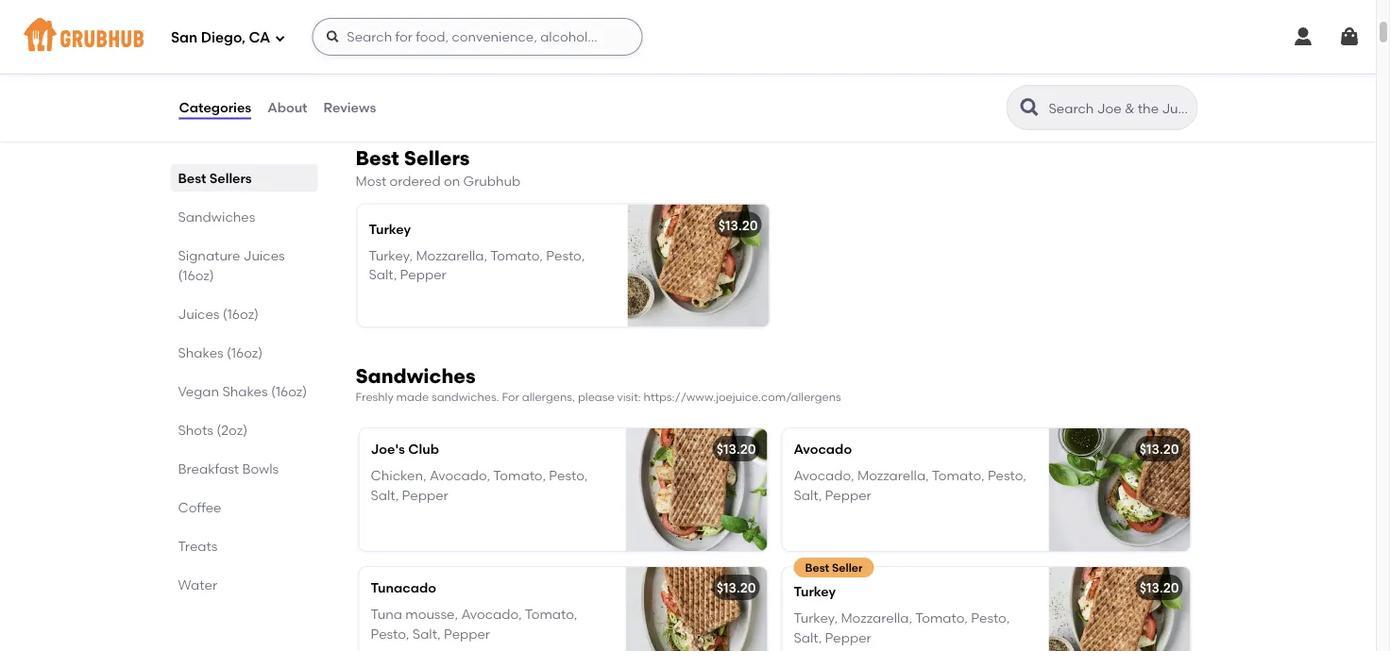 Task type: vqa. For each thing, say whether or not it's contained in the screenshot.
$2.59
no



Task type: locate. For each thing, give the bounding box(es) containing it.
avocado, down avocado
[[794, 468, 854, 484]]

avocado, inside tuna mousse, avocado, tomato, pesto, salt, pepper
[[461, 607, 522, 623]]

seller
[[832, 561, 863, 574]]

turkey, mozzarella, tomato, pesto, salt, pepper down grubhub
[[369, 248, 585, 283]]

turkey, down most on the top of the page
[[369, 248, 413, 264]]

2 min from the left
[[453, 24, 473, 38]]

pesto,
[[546, 248, 585, 264], [549, 468, 588, 484], [988, 468, 1027, 484], [971, 611, 1010, 627], [371, 626, 409, 642]]

san
[[171, 29, 198, 46]]

juices
[[243, 247, 285, 264], [178, 306, 220, 322]]

min right 25–35
[[453, 24, 473, 38]]

turkey, down best seller
[[794, 611, 838, 627]]

coffee tab
[[178, 498, 310, 518]]

min
[[265, 24, 286, 38], [453, 24, 473, 38]]

0 horizontal spatial sellers
[[209, 170, 252, 186]]

$13.20
[[718, 217, 758, 233], [717, 441, 756, 457], [1140, 441, 1179, 457], [717, 580, 756, 596], [1140, 580, 1179, 596]]

salt, down chicken,
[[371, 487, 399, 503]]

turkey, mozzarella, tomato, pesto, salt, pepper down seller
[[794, 611, 1010, 646]]

0 horizontal spatial juices
[[178, 306, 220, 322]]

0 vertical spatial juices
[[243, 247, 285, 264]]

2 horizontal spatial best
[[805, 561, 829, 574]]

(16oz) inside juices (16oz) tab
[[223, 306, 259, 322]]

0 horizontal spatial svg image
[[325, 29, 340, 44]]

salt, down avocado
[[794, 487, 822, 503]]

please
[[578, 390, 614, 404]]

pesto, inside the 'chicken, avocado, tomato, pesto, salt, pepper'
[[549, 468, 588, 484]]

option group containing pickup 2.0 mi • 25–35 min
[[178, 0, 502, 47]]

0 vertical spatial turkey,
[[369, 248, 413, 264]]

mozzarella, inside avocado, mozzarella, tomato, pesto, salt, pepper
[[858, 468, 929, 484]]

about
[[267, 100, 307, 116]]

0 vertical spatial mozzarella,
[[416, 248, 487, 264]]

best inside tab
[[178, 170, 206, 186]]

sandwiches
[[178, 209, 255, 225], [356, 364, 476, 388]]

sellers
[[404, 146, 470, 171], [209, 170, 252, 186]]

reviews
[[324, 100, 376, 116]]

sellers up on
[[404, 146, 470, 171]]

juices up shakes (16oz)
[[178, 306, 220, 322]]

avocado, inside avocado, mozzarella, tomato, pesto, salt, pepper
[[794, 468, 854, 484]]

0 vertical spatial turkey, mozzarella, tomato, pesto, salt, pepper
[[369, 248, 585, 283]]

best inside best sellers most ordered on grubhub
[[356, 146, 399, 171]]

sellers inside tab
[[209, 170, 252, 186]]

turkey,
[[369, 248, 413, 264], [794, 611, 838, 627]]

sandwiches up made
[[356, 364, 476, 388]]

avocado, down club
[[430, 468, 490, 484]]

25–40
[[230, 24, 263, 38]]

salt, down mousse, at the bottom
[[413, 626, 441, 642]]

best left seller
[[805, 561, 829, 574]]

chicken,
[[371, 468, 427, 484]]

0 horizontal spatial turkey, mozzarella, tomato, pesto, salt, pepper
[[369, 248, 585, 283]]

best sellers
[[178, 170, 252, 186]]

pepper
[[400, 267, 446, 283], [402, 487, 448, 503], [825, 487, 871, 503], [444, 626, 490, 642], [825, 630, 871, 646]]

ordered
[[390, 173, 441, 189]]

turkey down best seller
[[794, 584, 836, 600]]

main navigation navigation
[[0, 0, 1376, 74]]

avocado, inside the 'chicken, avocado, tomato, pesto, salt, pepper'
[[430, 468, 490, 484]]

made
[[396, 390, 429, 404]]

pesto, inside avocado, mozzarella, tomato, pesto, salt, pepper
[[988, 468, 1027, 484]]

shakes up "vegan"
[[178, 345, 224, 361]]

avocado, right mousse, at the bottom
[[461, 607, 522, 623]]

avocado, mozzarella, tomato, pesto, salt, pepper
[[794, 468, 1027, 503]]

best for best seller
[[805, 561, 829, 574]]

sandwiches tab
[[178, 207, 310, 227]]

1 horizontal spatial min
[[453, 24, 473, 38]]

categories button
[[178, 74, 252, 142]]

on
[[444, 173, 460, 189]]

tuna mousse, avocado, tomato, pesto, salt, pepper
[[371, 607, 577, 642]]

1 horizontal spatial juices
[[243, 247, 285, 264]]

for
[[502, 390, 519, 404]]

shakes
[[178, 345, 224, 361], [222, 383, 268, 400]]

Search for food, convenience, alcohol... search field
[[312, 18, 643, 56]]

mozzarella,
[[416, 248, 487, 264], [858, 468, 929, 484], [841, 611, 912, 627]]

(16oz) up vegan shakes (16oz) tab
[[227, 345, 263, 361]]

(16oz) down the signature
[[178, 267, 214, 283]]

juices (16oz)
[[178, 306, 259, 322]]

2 vertical spatial mozzarella,
[[841, 611, 912, 627]]

best for best sellers most ordered on grubhub
[[356, 146, 399, 171]]

vegan
[[178, 383, 219, 400]]

0 horizontal spatial min
[[265, 24, 286, 38]]

sellers up sandwiches tab at top left
[[209, 170, 252, 186]]

best seller
[[805, 561, 863, 574]]

2.0
[[371, 24, 388, 38]]

pickup 2.0 mi • 25–35 min
[[371, 8, 473, 38]]

joe's club image
[[626, 429, 767, 551]]

avocado,
[[430, 468, 490, 484], [794, 468, 854, 484], [461, 607, 522, 623]]

reviews button
[[323, 74, 377, 142]]

1 min from the left
[[265, 24, 286, 38]]

min right the 25–40
[[265, 24, 286, 38]]

sellers for best sellers
[[209, 170, 252, 186]]

option group
[[178, 0, 502, 47]]

1 horizontal spatial sellers
[[404, 146, 470, 171]]

turkey image
[[628, 204, 769, 327], [1049, 567, 1191, 652]]

salt,
[[369, 267, 397, 283], [371, 487, 399, 503], [794, 487, 822, 503], [413, 626, 441, 642], [794, 630, 822, 646]]

0 horizontal spatial best
[[178, 170, 206, 186]]

coffee
[[178, 500, 221, 516]]

1 vertical spatial juices
[[178, 306, 220, 322]]

sandwiches inside sandwiches tab
[[178, 209, 255, 225]]

sellers inside best sellers most ordered on grubhub
[[404, 146, 470, 171]]

salt, down most on the top of the page
[[369, 267, 397, 283]]

tunacado
[[371, 580, 436, 596]]

pepper down ordered
[[400, 267, 446, 283]]

categories
[[179, 100, 251, 116]]

shots
[[178, 422, 213, 438]]

(16oz)
[[178, 267, 214, 283], [223, 306, 259, 322], [227, 345, 263, 361], [271, 383, 307, 400]]

1 horizontal spatial sandwiches
[[356, 364, 476, 388]]

(16oz) down shakes (16oz) tab
[[271, 383, 307, 400]]

juices down sandwiches tab at top left
[[243, 247, 285, 264]]

best up sandwiches tab at top left
[[178, 170, 206, 186]]

0 horizontal spatial sandwiches
[[178, 209, 255, 225]]

turkey, mozzarella, tomato, pesto, salt, pepper
[[369, 248, 585, 283], [794, 611, 1010, 646]]

1 vertical spatial sandwiches
[[356, 364, 476, 388]]

treats tab
[[178, 536, 310, 556]]

chicken, avocado, tomato, pesto, salt, pepper
[[371, 468, 588, 503]]

pepper down chicken,
[[402, 487, 448, 503]]

pepper down avocado
[[825, 487, 871, 503]]

(16oz) inside signature juices (16oz)
[[178, 267, 214, 283]]

search icon image
[[1019, 96, 1041, 119]]

0 vertical spatial turkey
[[369, 221, 411, 237]]

tomato, inside avocado, mozzarella, tomato, pesto, salt, pepper
[[932, 468, 985, 484]]

•
[[409, 24, 413, 38]]

25–35
[[417, 24, 450, 38]]

0 horizontal spatial turkey,
[[369, 248, 413, 264]]

1 vertical spatial turkey
[[794, 584, 836, 600]]

best
[[356, 146, 399, 171], [178, 170, 206, 186], [805, 561, 829, 574]]

mousse,
[[405, 607, 458, 623]]

turkey
[[369, 221, 411, 237], [794, 584, 836, 600]]

pepper down mousse, at the bottom
[[444, 626, 490, 642]]

sandwiches inside sandwiches freshly made sandwiches. for allergens, please visit: https://www.joejuice.com/allergens
[[356, 364, 476, 388]]

0 vertical spatial turkey image
[[628, 204, 769, 327]]

1 vertical spatial mozzarella,
[[858, 468, 929, 484]]

pepper inside tuna mousse, avocado, tomato, pesto, salt, pepper
[[444, 626, 490, 642]]

(16oz) up shakes (16oz) tab
[[223, 306, 259, 322]]

1 horizontal spatial turkey
[[794, 584, 836, 600]]

1 horizontal spatial turkey,
[[794, 611, 838, 627]]

1 horizontal spatial svg image
[[1292, 26, 1315, 48]]

0 vertical spatial sandwiches
[[178, 209, 255, 225]]

min inside pickup 2.0 mi • 25–35 min
[[453, 24, 473, 38]]

visit:
[[617, 390, 641, 404]]

best up most on the top of the page
[[356, 146, 399, 171]]

1 horizontal spatial best
[[356, 146, 399, 171]]

turkey down most on the top of the page
[[369, 221, 411, 237]]

sandwiches down "best sellers"
[[178, 209, 255, 225]]

tomato, inside the 'chicken, avocado, tomato, pesto, salt, pepper'
[[493, 468, 546, 484]]

1 vertical spatial turkey image
[[1049, 567, 1191, 652]]

about button
[[266, 74, 308, 142]]

1 vertical spatial turkey, mozzarella, tomato, pesto, salt, pepper
[[794, 611, 1010, 646]]

tomato,
[[490, 248, 543, 264], [493, 468, 546, 484], [932, 468, 985, 484], [525, 607, 577, 623], [915, 611, 968, 627]]

svg image
[[1292, 26, 1315, 48], [1338, 26, 1361, 48], [325, 29, 340, 44]]

shakes down shakes (16oz) tab
[[222, 383, 268, 400]]



Task type: describe. For each thing, give the bounding box(es) containing it.
salt, inside the 'chicken, avocado, tomato, pesto, salt, pepper'
[[371, 487, 399, 503]]

https://www.joejuice.com/allergens
[[644, 390, 841, 404]]

best sellers tab
[[178, 168, 310, 188]]

treats
[[178, 538, 218, 554]]

water
[[178, 577, 217, 593]]

tunacado image
[[626, 567, 767, 652]]

sandwiches freshly made sandwiches. for allergens, please visit: https://www.joejuice.com/allergens
[[356, 364, 841, 404]]

best for best sellers
[[178, 170, 206, 186]]

vegan shakes (16oz) tab
[[178, 382, 310, 401]]

$13.20 for avocado, mozzarella, tomato, pesto, salt, pepper
[[1140, 441, 1179, 457]]

$13.20 for tuna mousse, avocado, tomato, pesto, salt, pepper
[[717, 580, 756, 596]]

shakes (16oz) tab
[[178, 343, 310, 363]]

1 vertical spatial shakes
[[222, 383, 268, 400]]

(16oz) inside shakes (16oz) tab
[[227, 345, 263, 361]]

juices inside signature juices (16oz)
[[243, 247, 285, 264]]

sellers for best sellers most ordered on grubhub
[[404, 146, 470, 171]]

grubhub
[[463, 173, 521, 189]]

shakes (16oz)
[[178, 345, 263, 361]]

juices (16oz) tab
[[178, 304, 310, 324]]

$13.20 for turkey, mozzarella, tomato, pesto, salt, pepper
[[718, 217, 758, 233]]

best sellers most ordered on grubhub
[[356, 146, 521, 189]]

juices inside tab
[[178, 306, 220, 322]]

salt, inside avocado, mozzarella, tomato, pesto, salt, pepper
[[794, 487, 822, 503]]

joe's
[[371, 441, 405, 457]]

vegan shakes (16oz)
[[178, 383, 307, 400]]

1 horizontal spatial turkey, mozzarella, tomato, pesto, salt, pepper
[[794, 611, 1010, 646]]

(16oz) inside vegan shakes (16oz) tab
[[271, 383, 307, 400]]

25–40 min
[[230, 24, 286, 38]]

club
[[408, 441, 439, 457]]

sandwiches for sandwiches freshly made sandwiches. for allergens, please visit: https://www.joejuice.com/allergens
[[356, 364, 476, 388]]

salt, inside tuna mousse, avocado, tomato, pesto, salt, pepper
[[413, 626, 441, 642]]

signature
[[178, 247, 240, 264]]

diego,
[[201, 29, 245, 46]]

shots (2oz) tab
[[178, 420, 310, 440]]

joe's club
[[371, 441, 439, 457]]

bowls
[[242, 461, 279, 477]]

san diego, ca
[[171, 29, 270, 46]]

2 horizontal spatial svg image
[[1338, 26, 1361, 48]]

(2oz)
[[217, 422, 248, 438]]

water tab
[[178, 575, 310, 595]]

signature juices (16oz)
[[178, 247, 285, 283]]

1 horizontal spatial turkey image
[[1049, 567, 1191, 652]]

allergens,
[[522, 390, 575, 404]]

mi
[[391, 24, 405, 38]]

pepper inside avocado, mozzarella, tomato, pesto, salt, pepper
[[825, 487, 871, 503]]

sandwiches.
[[432, 390, 499, 404]]

pickup
[[403, 8, 441, 22]]

0 horizontal spatial turkey image
[[628, 204, 769, 327]]

freshly
[[356, 390, 394, 404]]

most
[[356, 173, 386, 189]]

$13.20 for chicken, avocado, tomato, pesto, salt, pepper
[[717, 441, 756, 457]]

tomato, inside tuna mousse, avocado, tomato, pesto, salt, pepper
[[525, 607, 577, 623]]

0 horizontal spatial turkey
[[369, 221, 411, 237]]

svg image
[[274, 33, 286, 44]]

Search Joe & the Juice search field
[[1047, 99, 1191, 117]]

avocado
[[794, 441, 852, 457]]

pesto, inside tuna mousse, avocado, tomato, pesto, salt, pepper
[[371, 626, 409, 642]]

breakfast
[[178, 461, 239, 477]]

salt, down best seller
[[794, 630, 822, 646]]

breakfast bowls tab
[[178, 459, 310, 479]]

ca
[[249, 29, 270, 46]]

sandwiches for sandwiches
[[178, 209, 255, 225]]

pepper inside the 'chicken, avocado, tomato, pesto, salt, pepper'
[[402, 487, 448, 503]]

1 vertical spatial turkey,
[[794, 611, 838, 627]]

0 vertical spatial shakes
[[178, 345, 224, 361]]

breakfast bowls
[[178, 461, 279, 477]]

signature juices (16oz) tab
[[178, 246, 310, 285]]

tuna
[[371, 607, 402, 623]]

pepper down seller
[[825, 630, 871, 646]]

avocado image
[[1049, 429, 1191, 551]]

shots (2oz)
[[178, 422, 248, 438]]



